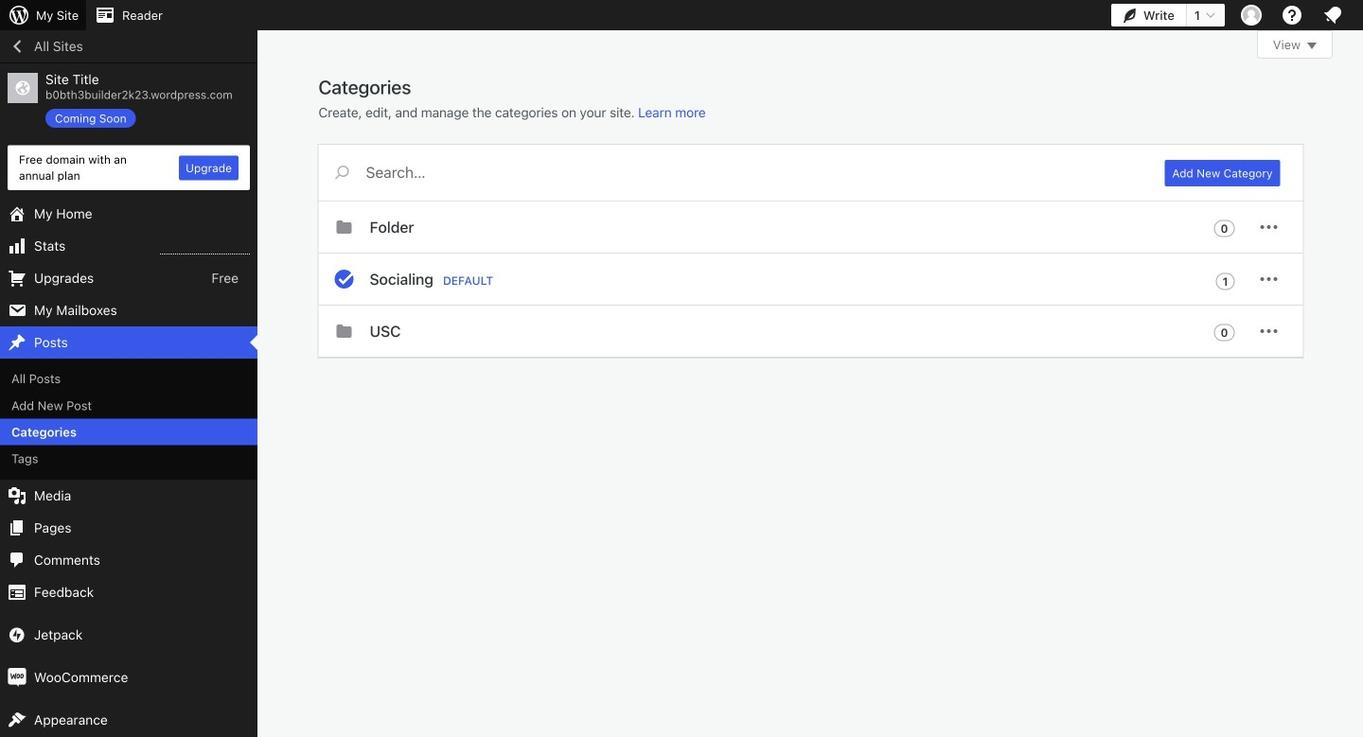Task type: describe. For each thing, give the bounding box(es) containing it.
highest hourly views 0 image
[[160, 243, 250, 255]]

my profile image
[[1242, 5, 1262, 26]]

1 img image from the top
[[8, 626, 27, 645]]

closed image
[[1308, 43, 1317, 49]]

open search image
[[319, 161, 366, 184]]

4 list item from the top
[[1355, 373, 1364, 443]]

toggle menu image for the socialing image
[[1258, 268, 1281, 291]]

manage your notifications image
[[1322, 4, 1345, 27]]

Search search field
[[366, 145, 1142, 200]]

2 list item from the top
[[1355, 195, 1364, 284]]

1 list item from the top
[[1355, 97, 1364, 166]]



Task type: vqa. For each thing, say whether or not it's contained in the screenshot.
plugin icon
no



Task type: locate. For each thing, give the bounding box(es) containing it.
help image
[[1281, 4, 1304, 27]]

row
[[319, 202, 1304, 358]]

toggle menu image
[[1258, 216, 1281, 239]]

main content
[[319, 30, 1333, 358]]

0 vertical spatial toggle menu image
[[1258, 268, 1281, 291]]

1 vertical spatial img image
[[8, 669, 27, 687]]

None search field
[[319, 145, 1142, 200]]

0 vertical spatial img image
[[8, 626, 27, 645]]

toggle menu image
[[1258, 268, 1281, 291], [1258, 320, 1281, 343]]

usc image
[[333, 320, 356, 343]]

1 vertical spatial toggle menu image
[[1258, 320, 1281, 343]]

3 list item from the top
[[1355, 284, 1364, 373]]

img image
[[8, 626, 27, 645], [8, 669, 27, 687]]

2 img image from the top
[[8, 669, 27, 687]]

toggle menu image for usc image
[[1258, 320, 1281, 343]]

2 toggle menu image from the top
[[1258, 320, 1281, 343]]

folder image
[[333, 216, 356, 239]]

socialing image
[[333, 268, 356, 291]]

1 toggle menu image from the top
[[1258, 268, 1281, 291]]

list item
[[1355, 97, 1364, 166], [1355, 195, 1364, 284], [1355, 284, 1364, 373], [1355, 373, 1364, 443]]



